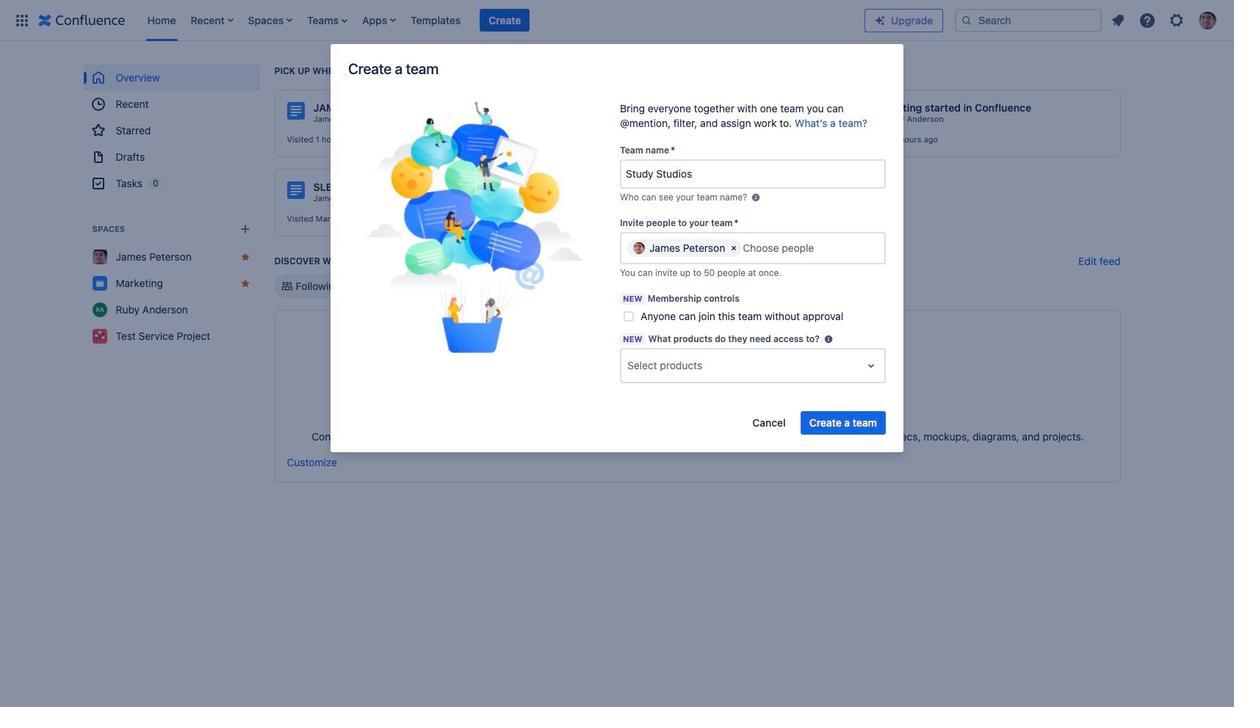 Task type: vqa. For each thing, say whether or not it's contained in the screenshot.
managed in the left bottom of the page
no



Task type: locate. For each thing, give the bounding box(es) containing it.
0 vertical spatial unstar this space image
[[239, 251, 251, 263]]

1 unstar this space image from the top
[[239, 251, 251, 263]]

list item
[[186, 0, 238, 41], [303, 0, 352, 41], [480, 8, 530, 32]]

2 horizontal spatial list item
[[480, 8, 530, 32]]

settings icon image
[[1168, 11, 1186, 29]]

:wave: image
[[859, 103, 877, 120]]

banner
[[0, 0, 1234, 41]]

create a team image
[[365, 101, 586, 353]]

list
[[140, 0, 865, 41], [1105, 7, 1225, 33]]

unstar this space image
[[239, 251, 251, 263], [239, 278, 251, 289]]

1 horizontal spatial list item
[[303, 0, 352, 41]]

1 vertical spatial unstar this space image
[[239, 278, 251, 289]]

clear image
[[728, 242, 740, 254]]

1 horizontal spatial list
[[1105, 7, 1225, 33]]

list item inside global element
[[480, 8, 530, 32]]

your team name is visible to anyone in your organisation. it may be visible on work shared outside your organisation. image
[[750, 192, 762, 203]]

e.g. HR Team, Redesign Project, Team Mango field
[[622, 161, 885, 187]]

global element
[[9, 0, 865, 41]]

group
[[83, 65, 260, 197]]

select from this list of atlassian products used by your organization. the addition of any new licenses may affect billing.{br}if you're not an admin, your product requests will be sent to one for approval.{br}access to these products will not be automatically granted for future members added to this team. image
[[823, 334, 834, 345]]

create a team element
[[349, 101, 602, 357]]

None search field
[[955, 8, 1102, 32]]

confluence image
[[38, 11, 125, 29], [38, 11, 125, 29]]



Task type: describe. For each thing, give the bounding box(es) containing it.
search image
[[961, 14, 973, 26]]

0 horizontal spatial list item
[[186, 0, 238, 41]]

:wave: image
[[859, 103, 877, 120]]

create a space image
[[236, 220, 254, 238]]

open image
[[862, 357, 880, 375]]

2 unstar this space image from the top
[[239, 278, 251, 289]]

premium image
[[874, 14, 886, 26]]

0 horizontal spatial list
[[140, 0, 865, 41]]

Search field
[[955, 8, 1102, 32]]

Choose people text field
[[743, 241, 833, 256]]



